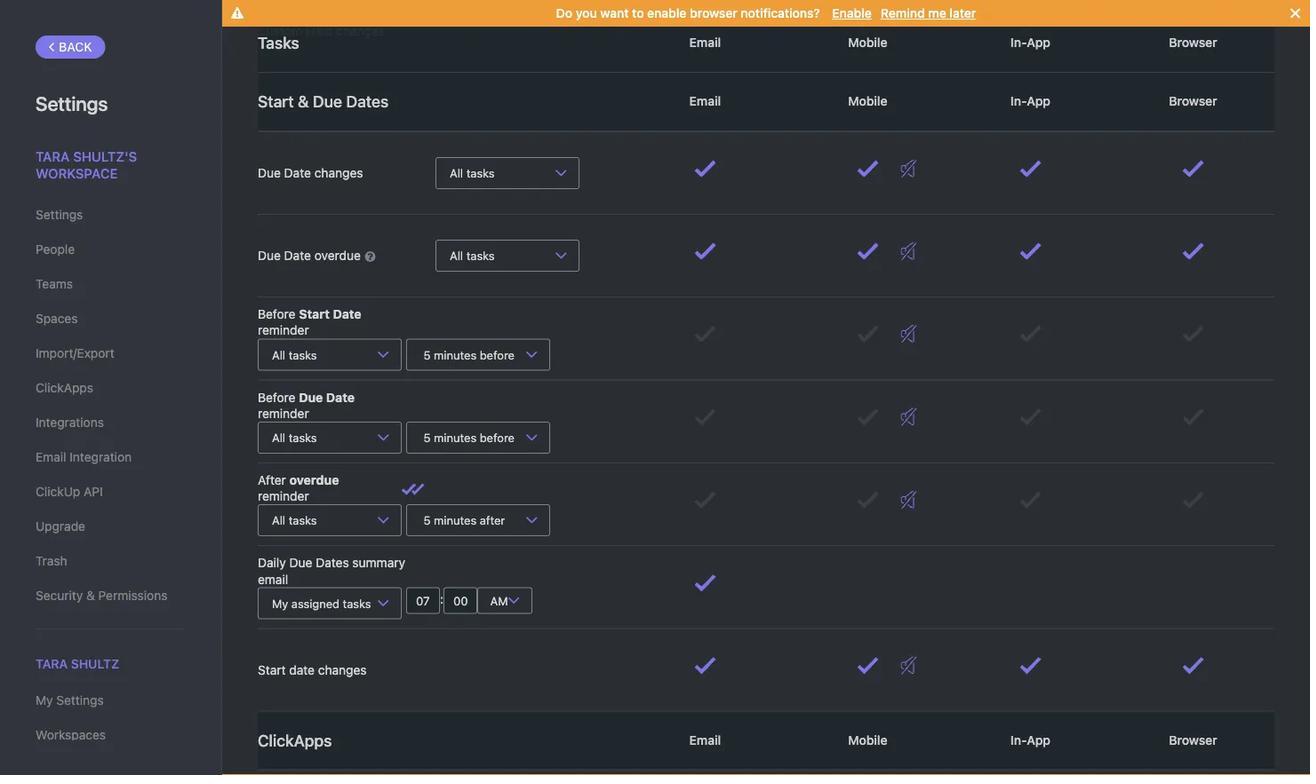 Task type: vqa. For each thing, say whether or not it's contained in the screenshot.
top the "In-"
yes



Task type: describe. For each thing, give the bounding box(es) containing it.
my for my settings
[[36, 694, 53, 709]]

5 for before due date reminder
[[424, 431, 431, 445]]

date down start & due dates
[[284, 166, 311, 180]]

email for start & due dates
[[686, 94, 724, 108]]

after
[[258, 473, 286, 488]]

workspaces link
[[36, 721, 186, 751]]

in-app for start & due dates
[[1007, 94, 1054, 108]]

daily due dates summary email
[[258, 556, 405, 587]]

3 off image from the top
[[901, 657, 917, 675]]

changes for custom field changes
[[336, 23, 385, 38]]

my settings
[[36, 694, 104, 709]]

people
[[36, 242, 75, 257]]

start date changes
[[258, 663, 367, 678]]

teams
[[36, 277, 73, 292]]

later
[[950, 6, 976, 20]]

0 vertical spatial dates
[[346, 92, 389, 111]]

app for tasks
[[1027, 35, 1050, 50]]

browser for tasks
[[1166, 35, 1220, 50]]

back link
[[36, 36, 105, 59]]

browser for start & due dates
[[1166, 94, 1220, 108]]

changes for start date changes
[[318, 663, 367, 678]]

0 vertical spatial overdue
[[314, 248, 361, 263]]

tasks
[[258, 33, 299, 52]]

email for tasks
[[686, 35, 724, 50]]

5 minutes before for before due date reminder
[[420, 431, 518, 445]]

clickapps inside clickapps link
[[36, 381, 93, 395]]

due date changes
[[258, 166, 363, 180]]

date up before start date reminder
[[284, 248, 311, 263]]

minutes for before due date reminder
[[434, 431, 477, 445]]

reminder for due date
[[258, 406, 309, 421]]

field
[[306, 23, 333, 38]]

changes for due date changes
[[314, 166, 363, 180]]

start inside before start date reminder
[[299, 307, 330, 322]]

before for before due date reminder
[[258, 390, 295, 405]]

clickup api link
[[36, 477, 186, 507]]

due date overdue
[[258, 248, 364, 263]]

spaces
[[36, 312, 78, 326]]

custom field changes
[[258, 23, 385, 38]]

teams link
[[36, 269, 186, 300]]

enable
[[647, 6, 686, 20]]

date
[[289, 663, 315, 678]]

before for before start date reminder
[[480, 348, 515, 362]]

reminder inside after overdue reminder
[[258, 489, 309, 504]]

& for start
[[298, 92, 309, 111]]

after
[[480, 514, 505, 528]]

browser
[[690, 6, 737, 20]]

custom
[[258, 23, 302, 38]]

all tasks for off image associated with before
[[272, 431, 317, 445]]

0 vertical spatial settings
[[36, 92, 108, 115]]

start for &
[[258, 92, 294, 111]]

remind
[[881, 6, 925, 20]]

email inside email integration link
[[36, 450, 66, 465]]

off image for 5 minutes after
[[901, 491, 917, 509]]

clickup api
[[36, 485, 103, 499]]

to
[[632, 6, 644, 20]]

dates inside 'daily due dates summary email'
[[316, 556, 349, 571]]

before due date reminder
[[258, 390, 355, 421]]

do you want to enable browser notifications? enable remind me later
[[556, 6, 976, 20]]

5 minutes after
[[420, 514, 508, 528]]

do
[[556, 6, 572, 20]]

off image for before
[[901, 408, 917, 426]]

date inside before due date reminder
[[326, 390, 355, 405]]

2 vertical spatial settings
[[56, 694, 104, 709]]

in- for start & due dates
[[1010, 94, 1027, 108]]

clickapps link
[[36, 373, 186, 403]]

tara shultz's workspace
[[36, 148, 137, 181]]

email
[[258, 572, 288, 587]]

reminder for start date
[[258, 323, 309, 338]]

before start date reminder
[[258, 307, 361, 338]]

:
[[440, 592, 443, 607]]

notifications?
[[741, 6, 820, 20]]

email integration link
[[36, 443, 186, 473]]

email for clickapps
[[686, 733, 724, 748]]

me
[[928, 6, 946, 20]]

my settings link
[[36, 686, 186, 717]]

daily
[[258, 556, 286, 571]]

in- for tasks
[[1010, 35, 1027, 50]]

tara for tara shultz's workspace
[[36, 148, 70, 164]]



Task type: locate. For each thing, give the bounding box(es) containing it.
dates up my assigned tasks
[[316, 556, 349, 571]]

reminder
[[258, 323, 309, 338], [258, 406, 309, 421], [258, 489, 309, 504]]

1 in-app from the top
[[1007, 35, 1054, 50]]

changes right date
[[318, 663, 367, 678]]

2 vertical spatial app
[[1027, 733, 1050, 748]]

integrations
[[36, 415, 104, 430]]

2 browser from the top
[[1166, 94, 1220, 108]]

2 vertical spatial start
[[258, 663, 286, 678]]

1 off image from the top
[[901, 18, 917, 36]]

summary
[[352, 556, 405, 571]]

mobile for tasks
[[845, 35, 891, 50]]

off image for due date changes
[[901, 160, 917, 178]]

before
[[258, 307, 295, 322], [258, 390, 295, 405]]

import/export
[[36, 346, 114, 361]]

want
[[600, 6, 629, 20]]

trash link
[[36, 547, 186, 577]]

4 off image from the top
[[901, 408, 917, 426]]

0 horizontal spatial clickapps
[[36, 381, 93, 395]]

5 minutes before for before start date reminder
[[420, 348, 518, 362]]

trash
[[36, 554, 67, 569]]

1 vertical spatial 5 minutes before
[[420, 431, 518, 445]]

2 app from the top
[[1027, 94, 1050, 108]]

changes
[[336, 23, 385, 38], [314, 166, 363, 180], [318, 663, 367, 678]]

in-app for tasks
[[1007, 35, 1054, 50]]

shultz's
[[73, 148, 137, 164]]

0 vertical spatial in-
[[1010, 35, 1027, 50]]

tara inside tara shultz's workspace
[[36, 148, 70, 164]]

0 vertical spatial browser
[[1166, 35, 1220, 50]]

0 vertical spatial minutes
[[434, 348, 477, 362]]

minutes for before start date reminder
[[434, 348, 477, 362]]

tara
[[36, 148, 70, 164], [36, 657, 68, 672]]

& inside settings element
[[86, 589, 95, 603]]

after overdue reminder
[[258, 473, 339, 504]]

start down tasks
[[258, 92, 294, 111]]

permissions
[[98, 589, 168, 603]]

my assigned tasks
[[272, 597, 371, 611]]

date inside before start date reminder
[[333, 307, 361, 322]]

settings
[[36, 92, 108, 115], [36, 208, 83, 222], [56, 694, 104, 709]]

1 before from the top
[[258, 307, 295, 322]]

1 vertical spatial mobile
[[845, 94, 891, 108]]

my up workspaces
[[36, 694, 53, 709]]

2 off image from the top
[[901, 160, 917, 178]]

start
[[258, 92, 294, 111], [299, 307, 330, 322], [258, 663, 286, 678]]

my for my assigned tasks
[[272, 597, 288, 611]]

3 in- from the top
[[1010, 733, 1027, 748]]

2 off image from the top
[[901, 491, 917, 509]]

changes down start & due dates
[[314, 166, 363, 180]]

start & due dates
[[258, 92, 389, 111]]

workspace
[[36, 166, 118, 181]]

1 vertical spatial in-app
[[1007, 94, 1054, 108]]

3 browser from the top
[[1166, 733, 1220, 748]]

people link
[[36, 235, 186, 265]]

1 in- from the top
[[1010, 35, 1027, 50]]

0 vertical spatial clickapps
[[36, 381, 93, 395]]

2 vertical spatial browser
[[1166, 733, 1220, 748]]

all tasks for off icon associated with 5 minutes before
[[272, 348, 317, 362]]

2 vertical spatial in-
[[1010, 733, 1027, 748]]

my
[[272, 597, 288, 611], [36, 694, 53, 709]]

date down before start date reminder
[[326, 390, 355, 405]]

1 vertical spatial reminder
[[258, 406, 309, 421]]

upgrade
[[36, 519, 85, 534]]

0 vertical spatial my
[[272, 597, 288, 611]]

settings up people
[[36, 208, 83, 222]]

5 minutes before
[[420, 348, 518, 362], [420, 431, 518, 445]]

workspaces
[[36, 729, 106, 743]]

3 mobile from the top
[[845, 733, 891, 748]]

0 vertical spatial &
[[298, 92, 309, 111]]

settings element
[[0, 0, 222, 776]]

clickup
[[36, 485, 80, 499]]

before down due date overdue
[[258, 307, 295, 322]]

clickapps up integrations
[[36, 381, 93, 395]]

2 vertical spatial changes
[[318, 663, 367, 678]]

1 before from the top
[[480, 348, 515, 362]]

browser
[[1166, 35, 1220, 50], [1166, 94, 1220, 108], [1166, 733, 1220, 748]]

3 app from the top
[[1027, 733, 1050, 748]]

in-app for clickapps
[[1007, 733, 1054, 748]]

you
[[576, 6, 597, 20]]

0 vertical spatial reminder
[[258, 323, 309, 338]]

before inside before due date reminder
[[258, 390, 295, 405]]

2 minutes from the top
[[434, 431, 477, 445]]

None text field
[[443, 588, 477, 615]]

0 vertical spatial before
[[480, 348, 515, 362]]

1 5 from the top
[[424, 348, 431, 362]]

1 vertical spatial before
[[480, 431, 515, 445]]

0 vertical spatial start
[[258, 92, 294, 111]]

browser for clickapps
[[1166, 733, 1220, 748]]

2 reminder from the top
[[258, 406, 309, 421]]

am
[[487, 595, 511, 608]]

1 vertical spatial tara
[[36, 657, 68, 672]]

off image
[[901, 325, 917, 343], [901, 491, 917, 509], [901, 657, 917, 675]]

settings link
[[36, 200, 186, 230]]

all tasks
[[450, 167, 495, 180], [450, 249, 495, 263], [272, 348, 317, 362], [272, 431, 317, 445], [272, 514, 317, 528]]

1 vertical spatial in-
[[1010, 94, 1027, 108]]

1 app from the top
[[1027, 35, 1050, 50]]

reminder up before due date reminder
[[258, 323, 309, 338]]

1 vertical spatial before
[[258, 390, 295, 405]]

spaces link
[[36, 304, 186, 334]]

1 browser from the top
[[1166, 35, 1220, 50]]

all
[[450, 167, 463, 180], [450, 249, 463, 263], [272, 348, 285, 362], [272, 431, 285, 445], [272, 514, 285, 528]]

1 tara from the top
[[36, 148, 70, 164]]

in-
[[1010, 35, 1027, 50], [1010, 94, 1027, 108], [1010, 733, 1027, 748]]

date down due date overdue
[[333, 307, 361, 322]]

tasks
[[466, 167, 495, 180], [466, 249, 495, 263], [289, 348, 317, 362], [289, 431, 317, 445], [289, 514, 317, 528], [343, 597, 371, 611]]

& right security
[[86, 589, 95, 603]]

dates
[[346, 92, 389, 111], [316, 556, 349, 571]]

my inside settings element
[[36, 694, 53, 709]]

due
[[313, 92, 342, 111], [258, 166, 281, 180], [258, 248, 281, 263], [299, 390, 323, 405], [289, 556, 312, 571]]

before for before due date reminder
[[480, 431, 515, 445]]

2 vertical spatial reminder
[[258, 489, 309, 504]]

before for before start date reminder
[[258, 307, 295, 322]]

app for start & due dates
[[1027, 94, 1050, 108]]

before down before start date reminder
[[258, 390, 295, 405]]

1 off image from the top
[[901, 325, 917, 343]]

tara for tara shultz
[[36, 657, 68, 672]]

security & permissions
[[36, 589, 168, 603]]

off image for due date overdue
[[901, 243, 917, 260]]

1 5 minutes before from the top
[[420, 348, 518, 362]]

reminder down after
[[258, 489, 309, 504]]

1 mobile from the top
[[845, 35, 891, 50]]

2 in- from the top
[[1010, 94, 1027, 108]]

& down tasks
[[298, 92, 309, 111]]

reminder up after
[[258, 406, 309, 421]]

integration
[[70, 450, 132, 465]]

assigned
[[291, 597, 340, 611]]

2 before from the top
[[480, 431, 515, 445]]

minutes
[[434, 348, 477, 362], [434, 431, 477, 445], [434, 514, 477, 528]]

due inside before due date reminder
[[299, 390, 323, 405]]

& for security
[[86, 589, 95, 603]]

tara up my settings
[[36, 657, 68, 672]]

before
[[480, 348, 515, 362], [480, 431, 515, 445]]

clickapps down date
[[258, 731, 332, 751]]

security
[[36, 589, 83, 603]]

0 vertical spatial 5
[[424, 348, 431, 362]]

api
[[84, 485, 103, 499]]

0 vertical spatial tara
[[36, 148, 70, 164]]

5 for before start date reminder
[[424, 348, 431, 362]]

2 vertical spatial mobile
[[845, 733, 891, 748]]

2 tara from the top
[[36, 657, 68, 672]]

overdue up before start date reminder
[[314, 248, 361, 263]]

off image for 5 minutes before
[[901, 325, 917, 343]]

1 horizontal spatial &
[[298, 92, 309, 111]]

1 vertical spatial off image
[[901, 491, 917, 509]]

reminder inside before start date reminder
[[258, 323, 309, 338]]

off image
[[901, 18, 917, 36], [901, 160, 917, 178], [901, 243, 917, 260], [901, 408, 917, 426]]

0 horizontal spatial my
[[36, 694, 53, 709]]

1 vertical spatial settings
[[36, 208, 83, 222]]

import/export link
[[36, 339, 186, 369]]

dates down custom field changes
[[346, 92, 389, 111]]

security & permissions link
[[36, 581, 186, 611]]

1 minutes from the top
[[434, 348, 477, 362]]

2 vertical spatial in-app
[[1007, 733, 1054, 748]]

2 vertical spatial minutes
[[434, 514, 477, 528]]

start for date
[[258, 663, 286, 678]]

1 vertical spatial minutes
[[434, 431, 477, 445]]

start down due date overdue
[[299, 307, 330, 322]]

1 vertical spatial changes
[[314, 166, 363, 180]]

2 before from the top
[[258, 390, 295, 405]]

integrations link
[[36, 408, 186, 438]]

1 vertical spatial dates
[[316, 556, 349, 571]]

enable
[[832, 6, 872, 20]]

0 vertical spatial mobile
[[845, 35, 891, 50]]

0 vertical spatial changes
[[336, 23, 385, 38]]

overdue
[[314, 248, 361, 263], [289, 473, 339, 488]]

2 vertical spatial off image
[[901, 657, 917, 675]]

1 vertical spatial 5
[[424, 431, 431, 445]]

0 vertical spatial in-app
[[1007, 35, 1054, 50]]

overdue right after
[[289, 473, 339, 488]]

2 in-app from the top
[[1007, 94, 1054, 108]]

1 vertical spatial &
[[86, 589, 95, 603]]

changes right field
[[336, 23, 385, 38]]

1 vertical spatial overdue
[[289, 473, 339, 488]]

email
[[686, 35, 724, 50], [686, 94, 724, 108], [36, 450, 66, 465], [686, 733, 724, 748]]

0 vertical spatial 5 minutes before
[[420, 348, 518, 362]]

3 in-app from the top
[[1007, 733, 1054, 748]]

tara up workspace
[[36, 148, 70, 164]]

shultz
[[71, 657, 119, 672]]

before inside before start date reminder
[[258, 307, 295, 322]]

0 vertical spatial off image
[[901, 325, 917, 343]]

overdue inside after overdue reminder
[[289, 473, 339, 488]]

1 horizontal spatial clickapps
[[258, 731, 332, 751]]

in-app
[[1007, 35, 1054, 50], [1007, 94, 1054, 108], [1007, 733, 1054, 748]]

app
[[1027, 35, 1050, 50], [1027, 94, 1050, 108], [1027, 733, 1050, 748]]

1 reminder from the top
[[258, 323, 309, 338]]

&
[[298, 92, 309, 111], [86, 589, 95, 603]]

app for clickapps
[[1027, 733, 1050, 748]]

0 vertical spatial before
[[258, 307, 295, 322]]

2 mobile from the top
[[845, 94, 891, 108]]

tara shultz
[[36, 657, 119, 672]]

3 off image from the top
[[901, 243, 917, 260]]

1 vertical spatial clickapps
[[258, 731, 332, 751]]

1 vertical spatial browser
[[1166, 94, 1220, 108]]

reminder inside before due date reminder
[[258, 406, 309, 421]]

date
[[284, 166, 311, 180], [284, 248, 311, 263], [333, 307, 361, 322], [326, 390, 355, 405]]

in- for clickapps
[[1010, 733, 1027, 748]]

due inside 'daily due dates summary email'
[[289, 556, 312, 571]]

1 vertical spatial app
[[1027, 94, 1050, 108]]

2 vertical spatial 5
[[424, 514, 431, 528]]

3 5 from the top
[[424, 514, 431, 528]]

5
[[424, 348, 431, 362], [424, 431, 431, 445], [424, 514, 431, 528]]

mobile
[[845, 35, 891, 50], [845, 94, 891, 108], [845, 733, 891, 748]]

1 vertical spatial my
[[36, 694, 53, 709]]

0 horizontal spatial &
[[86, 589, 95, 603]]

mobile for start & due dates
[[845, 94, 891, 108]]

3 reminder from the top
[[258, 489, 309, 504]]

1 vertical spatial start
[[299, 307, 330, 322]]

2 5 minutes before from the top
[[420, 431, 518, 445]]

1 horizontal spatial my
[[272, 597, 288, 611]]

email integration
[[36, 450, 132, 465]]

upgrade link
[[36, 512, 186, 542]]

back
[[59, 40, 92, 54]]

clickapps
[[36, 381, 93, 395], [258, 731, 332, 751]]

settings up workspaces
[[56, 694, 104, 709]]

start left date
[[258, 663, 286, 678]]

0 vertical spatial app
[[1027, 35, 1050, 50]]

None text field
[[406, 588, 440, 615]]

all tasks for 5 minutes after's off icon
[[272, 514, 317, 528]]

2 5 from the top
[[424, 431, 431, 445]]

settings down back link
[[36, 92, 108, 115]]

mobile for clickapps
[[845, 733, 891, 748]]

my down email
[[272, 597, 288, 611]]

3 minutes from the top
[[434, 514, 477, 528]]



